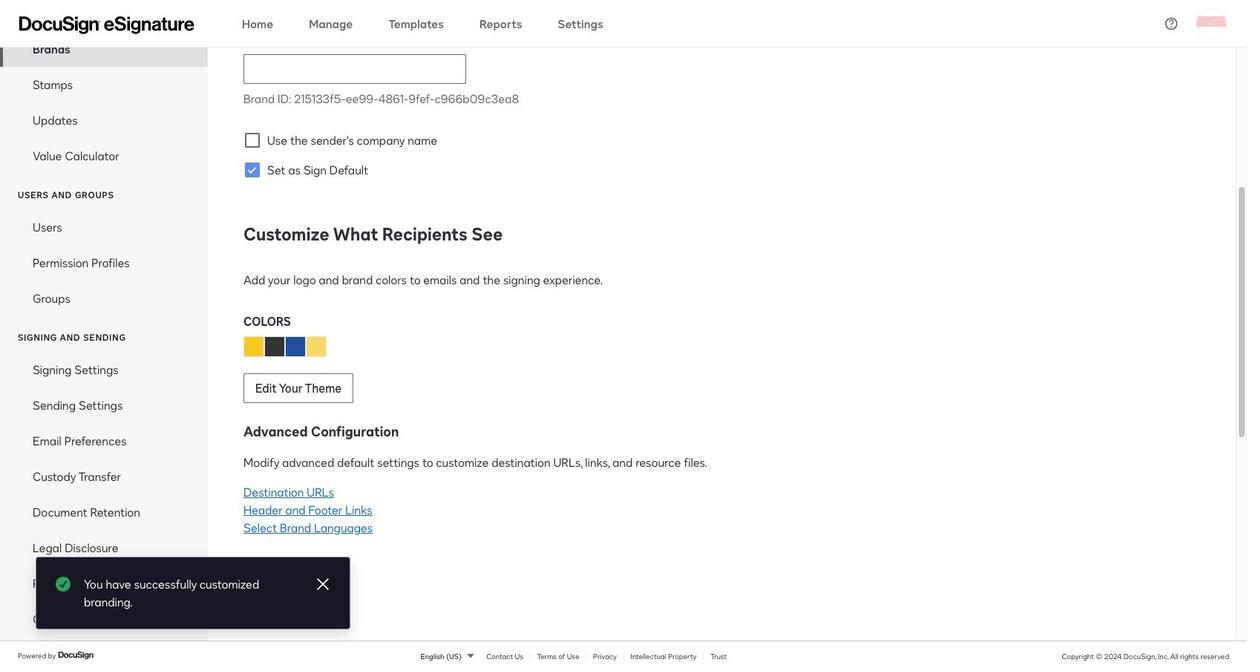 Task type: vqa. For each thing, say whether or not it's contained in the screenshot.
Signing and Sending element
yes



Task type: locate. For each thing, give the bounding box(es) containing it.
docusign admin image
[[19, 16, 195, 34]]

None text field
[[244, 55, 466, 83]]



Task type: describe. For each thing, give the bounding box(es) containing it.
signing and sending element
[[0, 352, 208, 671]]

your uploaded profile image image
[[1197, 9, 1227, 38]]

users and groups element
[[0, 209, 208, 316]]

docusign image
[[58, 650, 95, 662]]

account element
[[0, 0, 208, 174]]



